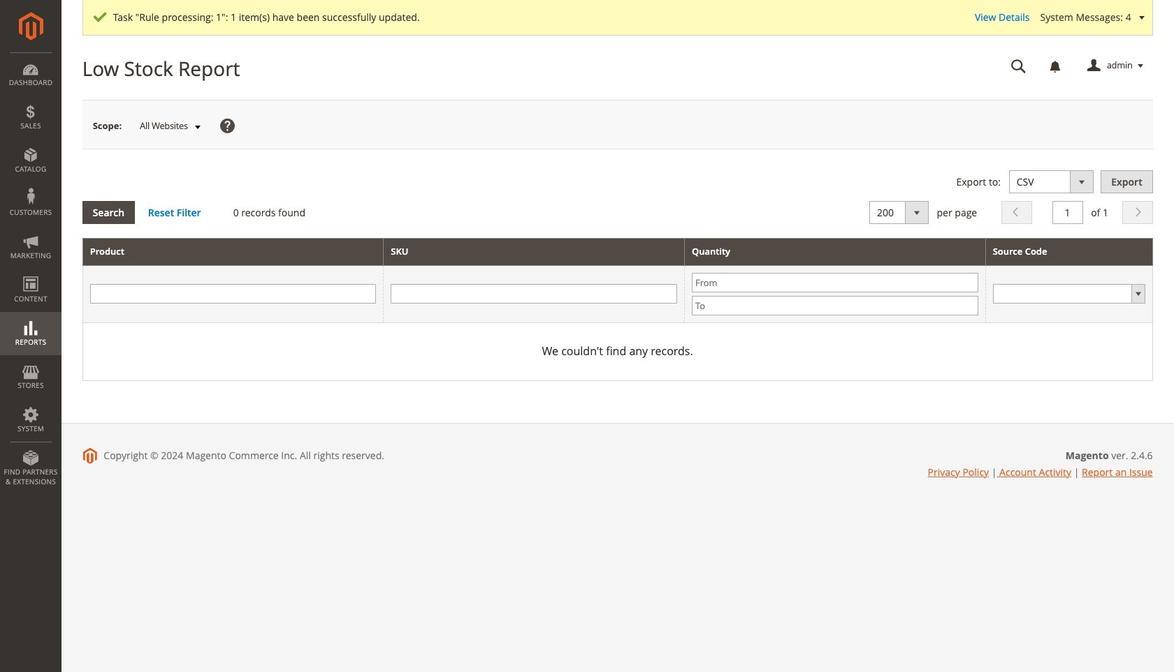 Task type: describe. For each thing, give the bounding box(es) containing it.
magento admin panel image
[[19, 12, 43, 41]]



Task type: locate. For each thing, give the bounding box(es) containing it.
menu bar
[[0, 52, 61, 494]]

None text field
[[1001, 54, 1036, 78], [90, 285, 376, 304], [1001, 54, 1036, 78], [90, 285, 376, 304]]

From text field
[[692, 273, 978, 293]]

None text field
[[1052, 201, 1083, 224], [391, 285, 677, 304], [1052, 201, 1083, 224], [391, 285, 677, 304]]

To text field
[[692, 296, 978, 316]]



